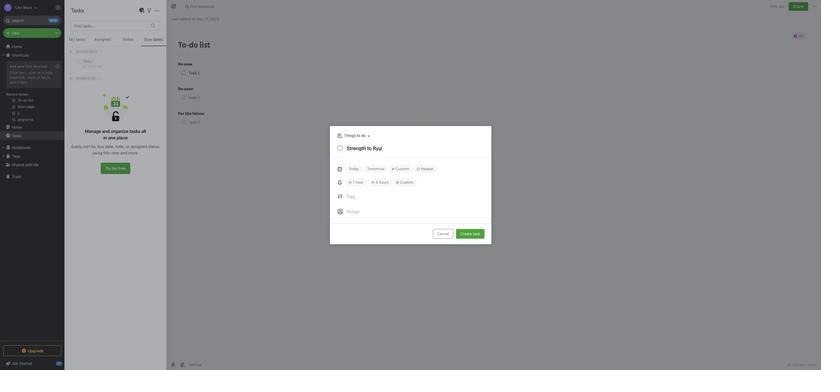 Task type: describe. For each thing, give the bounding box(es) containing it.
notes inside button
[[123, 37, 134, 42]]

home link
[[0, 42, 65, 51]]

all
[[788, 363, 792, 367]]

share
[[794, 4, 804, 9]]

or for assigned
[[126, 144, 130, 149]]

tasks inside manage and organize tasks all in one place
[[130, 129, 140, 134]]

tasks button
[[0, 131, 64, 140]]

free
[[118, 166, 126, 171]]

1 horizontal spatial tasks
[[71, 7, 84, 13]]

and inside manage and organize tasks all in one place
[[102, 129, 110, 134]]

today
[[349, 167, 359, 171]]

a
[[71, 69, 74, 73]]

today button
[[346, 165, 362, 172]]

1 vertical spatial minutes
[[75, 80, 87, 84]]

new
[[12, 31, 20, 35]]

assigned
[[94, 37, 111, 42]]

1 vertical spatial ago
[[88, 80, 94, 84]]

shortcut
[[33, 64, 47, 69]]

in 1 hour
[[349, 180, 364, 185]]

due dates button
[[141, 36, 167, 46]]

notebook,
[[10, 75, 26, 80]]

share button
[[789, 2, 809, 11]]

notes button
[[116, 36, 141, 46]]

do inside to-do list do now do soon for the future
[[77, 31, 82, 35]]

repeat button
[[414, 165, 437, 172]]

little
[[75, 69, 82, 73]]

easily sort by due date, note, or assigned status using this view and more.
[[72, 144, 160, 155]]

tags button
[[0, 152, 64, 160]]

trash link
[[0, 172, 64, 181]]

to inside the icon on a note, notebook, stack or tag to add it here.
[[47, 75, 51, 80]]

tree containing home
[[0, 42, 65, 341]]

custom button for in 4 hours
[[394, 179, 417, 186]]

view
[[111, 151, 119, 155]]

with
[[25, 162, 32, 167]]

upgrade button
[[3, 346, 61, 356]]

2/3
[[77, 49, 82, 53]]

expand note image
[[171, 3, 177, 10]]

edited
[[180, 17, 191, 21]]

Enter task text field
[[346, 145, 485, 153]]

tag
[[41, 75, 46, 80]]

shared
[[12, 162, 24, 167]]

Find tasks… text field
[[72, 21, 148, 30]]

tags
[[12, 154, 20, 158]]

a little bit here
[[71, 69, 97, 73]]

in 1 hour button
[[346, 179, 366, 186]]

0 vertical spatial minutes
[[81, 43, 93, 47]]

group containing add your first shortcut
[[0, 59, 64, 125]]

add
[[10, 64, 16, 69]]

tasks inside button
[[76, 37, 85, 42]]

things to do
[[344, 133, 366, 138]]

Note Editor text field
[[167, 26, 822, 359]]

expand notebooks image
[[1, 145, 6, 150]]

try for free button
[[101, 163, 130, 174]]

my tasks
[[69, 37, 85, 42]]

in 4 hours button
[[369, 179, 392, 186]]

status
[[148, 144, 160, 149]]

create task
[[461, 232, 480, 236]]

hours
[[379, 180, 389, 185]]

in for in 4 hours
[[372, 180, 375, 185]]

tomorrow button
[[364, 165, 387, 172]]

first notebook button
[[183, 3, 216, 10]]

custom for tomorrow
[[396, 167, 409, 171]]

2 things to do button from the left
[[336, 132, 372, 140]]

4 notes
[[71, 17, 84, 21]]

notebook
[[198, 4, 214, 8]]

to-
[[71, 31, 77, 35]]

one
[[108, 135, 116, 140]]

a few minutes ago
[[71, 43, 99, 47]]

in 4 hours
[[372, 180, 389, 185]]

few
[[74, 43, 80, 47]]

me
[[33, 162, 39, 167]]

17,
[[205, 17, 209, 21]]

to-do list do now do soon for the future
[[71, 31, 125, 41]]

new button
[[3, 28, 61, 38]]

place
[[117, 135, 128, 140]]

custom button for tomorrow
[[390, 165, 412, 172]]

1 things to do button from the left
[[335, 132, 372, 140]]

expand tags image
[[1, 154, 6, 158]]

changes
[[793, 363, 807, 367]]

more.
[[128, 151, 139, 155]]

bit
[[83, 69, 88, 73]]

this
[[103, 151, 110, 155]]

future
[[114, 36, 125, 41]]

notebooks
[[12, 145, 31, 150]]

here.
[[20, 80, 28, 84]]

0 vertical spatial ago
[[93, 43, 99, 47]]

on inside note window element
[[192, 17, 196, 21]]

stack
[[27, 75, 36, 80]]

date,
[[105, 144, 114, 149]]

by
[[92, 144, 96, 149]]

a inside note list element
[[71, 43, 73, 47]]

cancel
[[437, 232, 449, 236]]



Task type: vqa. For each thing, say whether or not it's contained in the screenshot.
more.
yes



Task type: locate. For each thing, give the bounding box(es) containing it.
in left 1
[[349, 180, 352, 185]]

4 inside note list element
[[71, 17, 73, 21]]

0 vertical spatial custom
[[396, 167, 409, 171]]

notebooks link
[[0, 143, 64, 152]]

0 horizontal spatial a
[[42, 70, 44, 75]]

main
[[71, 63, 80, 68]]

assign button
[[335, 205, 363, 218]]

1 do from the left
[[71, 36, 76, 41]]

1 horizontal spatial or
[[126, 144, 130, 149]]

last edited on nov 17, 2023
[[171, 17, 219, 21]]

add tag image
[[179, 362, 186, 368]]

notes
[[76, 5, 91, 12], [123, 37, 134, 42], [19, 92, 28, 96], [12, 125, 22, 129]]

2 do from the left
[[86, 36, 90, 41]]

0 horizontal spatial to
[[47, 75, 51, 80]]

0 horizontal spatial and
[[102, 129, 110, 134]]

tasks left all
[[130, 129, 140, 134]]

4 left the hours
[[376, 180, 378, 185]]

shared with me link
[[0, 160, 64, 169]]

or for tag
[[37, 75, 40, 80]]

1 vertical spatial note,
[[115, 144, 125, 149]]

tasks up the '4 notes' on the left of page
[[71, 7, 84, 13]]

a up tag
[[42, 70, 44, 75]]

0 vertical spatial and
[[102, 129, 110, 134]]

1 horizontal spatial note,
[[115, 144, 125, 149]]

sort
[[83, 144, 90, 149]]

for
[[112, 166, 117, 171]]

1 vertical spatial 4
[[376, 180, 378, 185]]

0 vertical spatial a
[[71, 43, 73, 47]]

in
[[103, 135, 107, 140]]

tomorrow
[[367, 167, 385, 171]]

note window element
[[167, 0, 822, 370]]

trash
[[12, 174, 21, 179]]

in
[[349, 180, 352, 185], [372, 180, 375, 185]]

first
[[26, 64, 32, 69]]

you
[[779, 4, 785, 8]]

tasks up notebooks
[[12, 133, 22, 138]]

or inside the icon on a note, notebook, stack or tag to add it here.
[[37, 75, 40, 80]]

only you
[[771, 4, 785, 8]]

4 left notes
[[71, 17, 73, 21]]

or
[[37, 75, 40, 80], [126, 144, 130, 149]]

recent notes
[[6, 92, 28, 96]]

on
[[192, 17, 196, 21], [37, 70, 41, 75]]

recent
[[6, 92, 18, 96]]

my tasks button
[[65, 36, 90, 46]]

tree
[[0, 42, 65, 341]]

0 vertical spatial nov
[[197, 17, 204, 21]]

and
[[102, 129, 110, 134], [120, 151, 127, 155]]

0 vertical spatial tasks
[[76, 37, 85, 42]]

to right tag
[[47, 75, 51, 80]]

a left few
[[71, 43, 73, 47]]

and inside easily sort by due date, note, or assigned status using this view and more.
[[120, 151, 127, 155]]

to inside things to do field
[[357, 133, 360, 138]]

upgrade
[[28, 349, 44, 353]]

soon
[[91, 36, 100, 41]]

nov left 17,
[[197, 17, 204, 21]]

on down "shortcut"
[[37, 70, 41, 75]]

or left tag
[[37, 75, 40, 80]]

tasks inside tasks 'button'
[[12, 133, 22, 138]]

create
[[461, 232, 472, 236]]

1 vertical spatial to
[[357, 133, 360, 138]]

easily
[[72, 144, 82, 149]]

1 horizontal spatial in
[[372, 180, 375, 185]]

cancel button
[[433, 229, 454, 239]]

0 horizontal spatial note,
[[45, 70, 53, 75]]

1 horizontal spatial and
[[120, 151, 127, 155]]

hour
[[356, 180, 364, 185]]

the left the ...
[[19, 70, 24, 75]]

do down list
[[86, 36, 90, 41]]

0 horizontal spatial in
[[349, 180, 352, 185]]

notes inside note list element
[[76, 5, 91, 12]]

add
[[10, 80, 16, 84]]

do
[[71, 36, 76, 41], [86, 36, 90, 41]]

1 horizontal spatial nov
[[197, 17, 204, 21]]

or up more.
[[126, 144, 130, 149]]

on inside the icon on a note, notebook, stack or tag to add it here.
[[37, 70, 41, 75]]

now
[[77, 36, 85, 41]]

1 horizontal spatial do
[[361, 133, 366, 138]]

note,
[[45, 70, 53, 75], [115, 144, 125, 149]]

Search text field
[[7, 16, 58, 25]]

shortcuts
[[12, 53, 29, 57]]

custom right the hours
[[400, 180, 414, 185]]

1 vertical spatial do
[[361, 133, 366, 138]]

do inside field
[[361, 133, 366, 138]]

add a reminder image
[[170, 362, 177, 368]]

assigned button
[[90, 36, 116, 46]]

0 vertical spatial do
[[77, 31, 82, 35]]

0 horizontal spatial the
[[19, 70, 24, 75]]

try
[[105, 166, 111, 171]]

here
[[89, 69, 97, 73]]

custom button left repeat button
[[390, 165, 412, 172]]

tasks up few
[[76, 37, 85, 42]]

note, up view
[[115, 144, 125, 149]]

0 vertical spatial custom button
[[390, 165, 412, 172]]

try for free
[[105, 166, 126, 171]]

or inside easily sort by due date, note, or assigned status using this view and more.
[[126, 144, 130, 149]]

using
[[92, 151, 102, 155]]

nov inside note window element
[[197, 17, 204, 21]]

do down to-
[[71, 36, 76, 41]]

to right things
[[357, 133, 360, 138]]

1 horizontal spatial tasks
[[130, 129, 140, 134]]

note list element
[[65, 0, 167, 370]]

due
[[145, 37, 152, 42]]

shortcuts button
[[0, 51, 64, 59]]

1 horizontal spatial the
[[108, 36, 113, 41]]

in for in 1 hour
[[349, 180, 352, 185]]

a
[[71, 43, 73, 47], [42, 70, 44, 75]]

custom for in 4 hours
[[400, 180, 414, 185]]

group
[[0, 59, 64, 125]]

due dates
[[145, 37, 163, 42]]

list
[[83, 31, 88, 35]]

0 vertical spatial or
[[37, 75, 40, 80]]

all
[[141, 129, 146, 134]]

minutes down now
[[81, 43, 93, 47]]

click
[[10, 70, 18, 75]]

and up in
[[102, 129, 110, 134]]

0 horizontal spatial on
[[37, 70, 41, 75]]

1 vertical spatial and
[[120, 151, 127, 155]]

ago down here
[[88, 80, 94, 84]]

dates
[[153, 37, 163, 42]]

the right for
[[108, 36, 113, 41]]

the inside to-do list do now do soon for the future
[[108, 36, 113, 41]]

1 vertical spatial a
[[42, 70, 44, 75]]

0 vertical spatial 4
[[71, 17, 73, 21]]

2 in from the left
[[372, 180, 375, 185]]

first
[[190, 4, 197, 8]]

custom button right the hours
[[394, 179, 417, 186]]

a inside the icon on a note, notebook, stack or tag to add it here.
[[42, 70, 44, 75]]

ago down soon
[[93, 43, 99, 47]]

add your first shortcut
[[10, 64, 47, 69]]

do up now
[[77, 31, 82, 35]]

0 horizontal spatial 4
[[71, 17, 73, 21]]

flag button
[[335, 190, 358, 203]]

1 horizontal spatial 4
[[376, 180, 378, 185]]

page
[[81, 63, 90, 68]]

1 in from the left
[[349, 180, 352, 185]]

1 vertical spatial the
[[19, 70, 24, 75]]

nov inside note list element
[[71, 144, 77, 148]]

4 inside button
[[376, 180, 378, 185]]

all changes saved
[[788, 363, 817, 367]]

0 vertical spatial the
[[108, 36, 113, 41]]

None search field
[[7, 16, 58, 25]]

0 horizontal spatial tasks
[[12, 133, 22, 138]]

1 vertical spatial custom button
[[394, 179, 417, 186]]

1 vertical spatial tasks
[[130, 129, 140, 134]]

your
[[17, 64, 25, 69]]

and right view
[[120, 151, 127, 155]]

2023
[[210, 17, 219, 21]]

note, up tag
[[45, 70, 53, 75]]

for
[[101, 36, 107, 41]]

notes up tasks 'button'
[[12, 125, 22, 129]]

icon on a note, notebook, stack or tag to add it here.
[[10, 70, 53, 84]]

0 vertical spatial tasks
[[71, 7, 84, 13]]

0 horizontal spatial nov
[[71, 144, 77, 148]]

it
[[17, 80, 19, 84]]

0 vertical spatial note,
[[45, 70, 53, 75]]

do right things
[[361, 133, 366, 138]]

0 vertical spatial to
[[47, 75, 51, 80]]

1
[[353, 180, 355, 185]]

note, inside easily sort by due date, note, or assigned status using this view and more.
[[115, 144, 125, 149]]

0 horizontal spatial tasks
[[76, 37, 85, 42]]

assigned
[[131, 144, 147, 149]]

only
[[771, 4, 778, 8]]

in inside button
[[349, 180, 352, 185]]

manage and organize tasks all in one place
[[85, 129, 146, 140]]

1 horizontal spatial do
[[86, 36, 90, 41]]

minutes
[[81, 43, 93, 47], [75, 80, 87, 84]]

minutes right 11
[[75, 80, 87, 84]]

custom left repeat button
[[396, 167, 409, 171]]

1 vertical spatial on
[[37, 70, 41, 75]]

1 horizontal spatial to
[[357, 133, 360, 138]]

settings image
[[55, 4, 61, 11]]

1 horizontal spatial on
[[192, 17, 196, 21]]

my
[[69, 37, 75, 42]]

1 vertical spatial or
[[126, 144, 130, 149]]

14
[[78, 144, 82, 148]]

1 vertical spatial custom
[[400, 180, 414, 185]]

saved
[[808, 363, 817, 367]]

create task button
[[456, 229, 485, 239]]

notes inside group
[[19, 92, 28, 96]]

nov left 14
[[71, 144, 77, 148]]

0 horizontal spatial do
[[71, 36, 76, 41]]

note, inside the icon on a note, notebook, stack or tag to add it here.
[[45, 70, 53, 75]]

1 vertical spatial tasks
[[12, 133, 22, 138]]

assign
[[347, 209, 360, 214]]

notes right the recent
[[19, 92, 28, 96]]

notes
[[74, 17, 84, 21]]

11
[[71, 80, 74, 84]]

notes up notes
[[76, 5, 91, 12]]

1 vertical spatial nov
[[71, 144, 77, 148]]

0 horizontal spatial do
[[77, 31, 82, 35]]

click the ...
[[10, 70, 28, 75]]

in inside button
[[372, 180, 375, 185]]

organize
[[111, 129, 128, 134]]

11 minutes ago
[[71, 80, 94, 84]]

the
[[108, 36, 113, 41], [19, 70, 24, 75]]

first notebook
[[190, 4, 214, 8]]

flag
[[347, 194, 355, 199]]

Go to note or move task field
[[335, 132, 372, 140]]

new task image
[[139, 7, 145, 14]]

the inside group
[[19, 70, 24, 75]]

notes left the due
[[123, 37, 134, 42]]

1 horizontal spatial a
[[71, 43, 73, 47]]

on right edited at the left top of page
[[192, 17, 196, 21]]

0 horizontal spatial or
[[37, 75, 40, 80]]

in left the hours
[[372, 180, 375, 185]]

...
[[25, 70, 28, 75]]

0 vertical spatial on
[[192, 17, 196, 21]]



